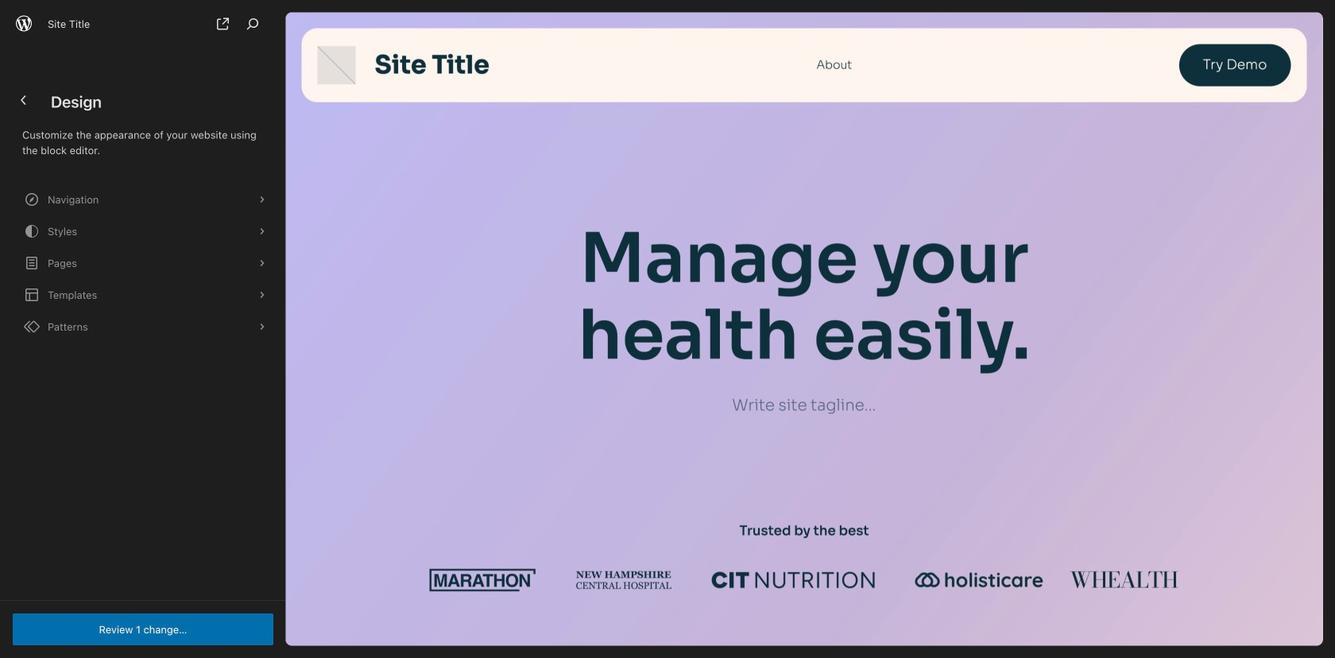 Task type: describe. For each thing, give the bounding box(es) containing it.
go to the dashboard image
[[14, 91, 33, 110]]

open command palette image
[[243, 14, 262, 33]]

view site (opens in a new tab) image
[[213, 14, 233, 33]]



Task type: locate. For each thing, give the bounding box(es) containing it.
list
[[10, 184, 277, 343]]



Task type: vqa. For each thing, say whether or not it's contained in the screenshot.
Go to the Dashboard icon
yes



